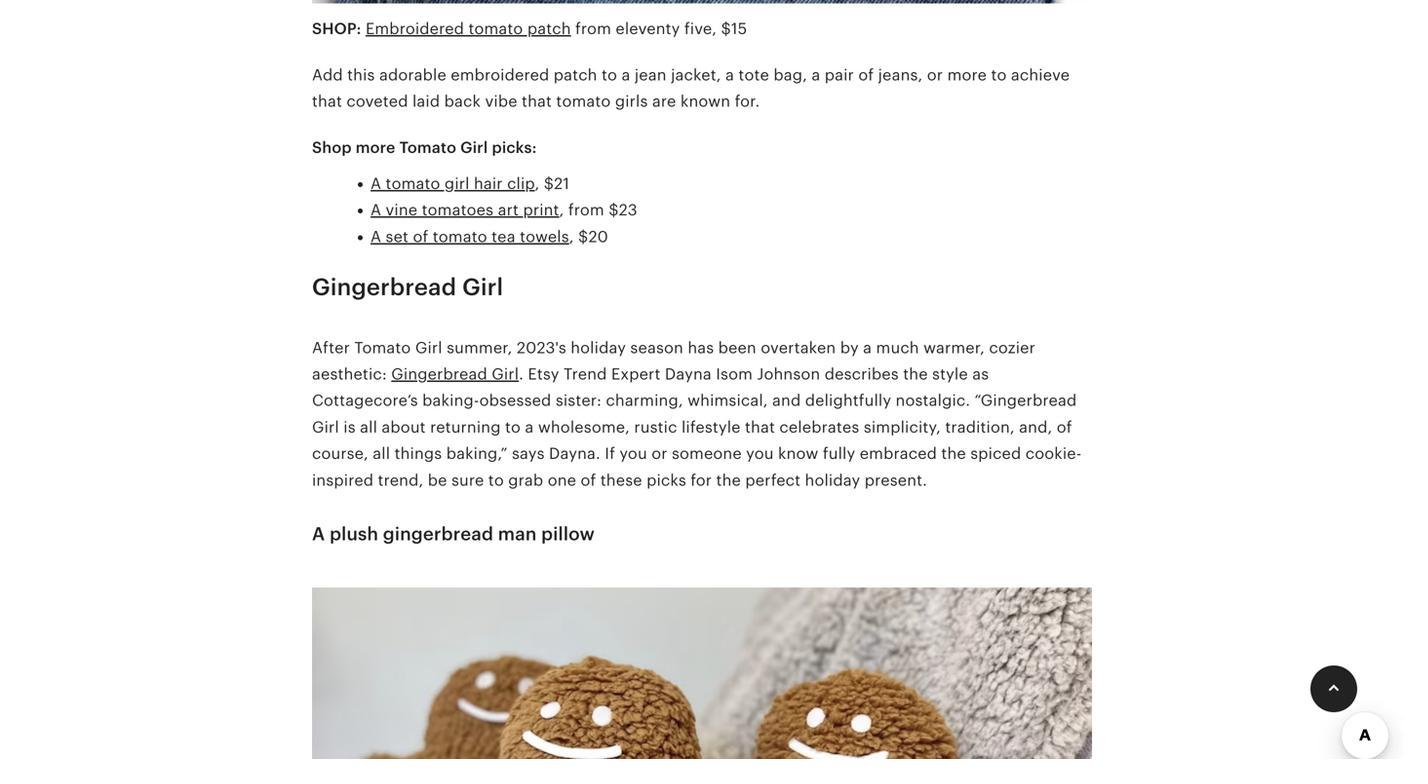 Task type: locate. For each thing, give the bounding box(es) containing it.
tomato up a tomato girl hair clip link
[[400, 139, 457, 156]]

are
[[653, 93, 676, 110]]

of right one
[[581, 472, 596, 490]]

0 horizontal spatial more
[[356, 139, 396, 156]]

the
[[904, 366, 928, 383], [942, 445, 967, 463], [717, 472, 741, 490]]

vine
[[386, 202, 418, 219]]

0 horizontal spatial that
[[312, 93, 342, 110]]

a left the vine at the top of page
[[371, 202, 382, 219]]

, left $20
[[570, 228, 574, 246]]

sure
[[452, 472, 484, 490]]

vibe
[[485, 93, 518, 110]]

of right the pair
[[859, 66, 874, 84]]

, down $21
[[560, 202, 564, 219]]

girl left is
[[312, 419, 339, 436]]

0 horizontal spatial or
[[652, 445, 668, 463]]

from left eleventy
[[576, 20, 612, 38]]

$20
[[579, 228, 609, 246]]

more
[[948, 66, 987, 84], [356, 139, 396, 156]]

pillow
[[542, 524, 595, 545]]

picks
[[647, 472, 687, 490]]

1 horizontal spatial the
[[904, 366, 928, 383]]

that down add
[[312, 93, 342, 110]]

1 vertical spatial patch
[[554, 66, 598, 84]]

tomato up aesthetic:
[[354, 339, 411, 357]]

of inside add this adorable embroidered patch to a jean jacket, a tote bag, a pair of jeans, or more to achieve that coveted laid back vibe that tomato girls are known for.
[[859, 66, 874, 84]]

style
[[933, 366, 969, 383]]

1 vertical spatial from
[[569, 202, 605, 219]]

a inside after tomato girl summer, 2023's holiday season has been overtaken by a much warmer, cozier aesthetic:
[[864, 339, 872, 357]]

patch down shop: embroidered tomato patch from eleventy five, $15
[[554, 66, 598, 84]]

more right shop
[[356, 139, 396, 156]]

shop:
[[312, 20, 362, 38]]

gingerbread
[[312, 274, 457, 301], [391, 366, 488, 383]]

,
[[535, 175, 540, 193], [560, 202, 564, 219], [570, 228, 574, 246]]

patch
[[528, 20, 571, 38], [554, 66, 598, 84]]

1 vertical spatial or
[[652, 445, 668, 463]]

holiday inside after tomato girl summer, 2023's holiday season has been overtaken by a much warmer, cozier aesthetic:
[[571, 339, 626, 357]]

all right is
[[360, 419, 378, 436]]

or inside . etsy trend expert dayna isom johnson describes the style as cottagecore's baking-obsessed sister: charming, whimsical, and delightfully nostalgic. "gingerbread girl is all about returning to a wholesome, rustic lifestyle that celebrates simplicity, tradition, and, of course, all things baking," says dayna. if you or someone you know fully embraced the spiced cookie- inspired trend, be sure to grab one of these picks for the perfect holiday present.
[[652, 445, 668, 463]]

0 vertical spatial more
[[948, 66, 987, 84]]

0 vertical spatial from
[[576, 20, 612, 38]]

after
[[312, 339, 350, 357]]

jeans,
[[879, 66, 923, 84]]

season
[[631, 339, 684, 357]]

after tomato girl summer, 2023's holiday season has been overtaken by a much warmer, cozier aesthetic:
[[312, 339, 1036, 383]]

tomatoes
[[422, 202, 494, 219]]

an embroidered tomato patch on jeans. image
[[312, 0, 1093, 16]]

, left $21
[[535, 175, 540, 193]]

to right sure
[[489, 472, 504, 490]]

2 horizontal spatial ,
[[570, 228, 574, 246]]

1 horizontal spatial ,
[[560, 202, 564, 219]]

of
[[859, 66, 874, 84], [413, 228, 429, 246], [1057, 419, 1073, 436], [581, 472, 596, 490]]

girl
[[461, 139, 488, 156], [463, 274, 504, 301], [415, 339, 443, 357], [492, 366, 519, 383], [312, 419, 339, 436]]

holiday up trend
[[571, 339, 626, 357]]

you up perfect
[[746, 445, 774, 463]]

girl down a set of tomato tea towels link
[[463, 274, 504, 301]]

returning
[[430, 419, 501, 436]]

plush sherpa gingerbread man pillow image
[[312, 576, 1093, 760]]

or right jeans,
[[928, 66, 944, 84]]

tomato left the girls on the left of page
[[556, 93, 611, 110]]

johnson
[[757, 366, 821, 383]]

gingerbread girl link
[[391, 366, 519, 383]]

of right set
[[413, 228, 429, 246]]

0 vertical spatial holiday
[[571, 339, 626, 357]]

0 vertical spatial or
[[928, 66, 944, 84]]

course,
[[312, 445, 369, 463]]

add
[[312, 66, 343, 84]]

tote
[[739, 66, 770, 84]]

0 vertical spatial patch
[[528, 20, 571, 38]]

0 horizontal spatial holiday
[[571, 339, 626, 357]]

nostalgic.
[[896, 392, 971, 410]]

the down tradition,
[[942, 445, 967, 463]]

1 horizontal spatial or
[[928, 66, 944, 84]]

a vine tomatoes art print link
[[371, 202, 560, 219]]

by
[[841, 339, 859, 357]]

back
[[444, 93, 481, 110]]

clip
[[507, 175, 535, 193]]

. etsy trend expert dayna isom johnson describes the style as cottagecore's baking-obsessed sister: charming, whimsical, and delightfully nostalgic. "gingerbread girl is all about returning to a wholesome, rustic lifestyle that celebrates simplicity, tradition, and, of course, all things baking," says dayna. if you or someone you know fully embraced the spiced cookie- inspired trend, be sure to grab one of these picks for the perfect holiday present.
[[312, 366, 1082, 490]]

or down rustic
[[652, 445, 668, 463]]

tomato inside after tomato girl summer, 2023's holiday season has been overtaken by a much warmer, cozier aesthetic:
[[354, 339, 411, 357]]

celebrates
[[780, 419, 860, 436]]

1 horizontal spatial that
[[522, 93, 552, 110]]

gingerbread girl up baking-
[[391, 366, 519, 383]]

lifestyle
[[682, 419, 741, 436]]

girl inside after tomato girl summer, 2023's holiday season has been overtaken by a much warmer, cozier aesthetic:
[[415, 339, 443, 357]]

set
[[386, 228, 409, 246]]

all up trend,
[[373, 445, 390, 463]]

perfect
[[746, 472, 801, 490]]

tradition,
[[946, 419, 1015, 436]]

a left plush
[[312, 524, 325, 545]]

holiday inside . etsy trend expert dayna isom johnson describes the style as cottagecore's baking-obsessed sister: charming, whimsical, and delightfully nostalgic. "gingerbread girl is all about returning to a wholesome, rustic lifestyle that celebrates simplicity, tradition, and, of course, all things baking," says dayna. if you or someone you know fully embraced the spiced cookie- inspired trend, be sure to grab one of these picks for the perfect holiday present.
[[805, 472, 861, 490]]

0 vertical spatial all
[[360, 419, 378, 436]]

a left the tote
[[726, 66, 735, 84]]

this
[[347, 66, 375, 84]]

1 vertical spatial holiday
[[805, 472, 861, 490]]

pair
[[825, 66, 854, 84]]

1 horizontal spatial you
[[746, 445, 774, 463]]

you right if
[[620, 445, 648, 463]]

gingerbread
[[383, 524, 494, 545]]

plush
[[330, 524, 379, 545]]

2023's
[[517, 339, 567, 357]]

hair
[[474, 175, 503, 193]]

girl up gingerbread girl link on the left of page
[[415, 339, 443, 357]]

baking,"
[[447, 445, 508, 463]]

1 vertical spatial gingerbread girl
[[391, 366, 519, 383]]

patch up embroidered
[[528, 20, 571, 38]]

achieve
[[1012, 66, 1070, 84]]

2 vertical spatial the
[[717, 472, 741, 490]]

2 you from the left
[[746, 445, 774, 463]]

aesthetic:
[[312, 366, 387, 383]]

0 vertical spatial gingerbread girl
[[312, 274, 504, 301]]

that right the vibe
[[522, 93, 552, 110]]

tomato
[[400, 139, 457, 156], [354, 339, 411, 357]]

girl up obsessed
[[492, 366, 519, 383]]

0 vertical spatial the
[[904, 366, 928, 383]]

of up cookie-
[[1057, 419, 1073, 436]]

a tomato girl hair clip link
[[371, 175, 535, 193]]

inspired
[[312, 472, 374, 490]]

charming,
[[606, 392, 684, 410]]

1 horizontal spatial holiday
[[805, 472, 861, 490]]

embroidered
[[451, 66, 550, 84]]

patch inside add this adorable embroidered patch to a jean jacket, a tote bag, a pair of jeans, or more to achieve that coveted laid back vibe that tomato girls are known for.
[[554, 66, 598, 84]]

jean
[[635, 66, 667, 84]]

gingerbread down set
[[312, 274, 457, 301]]

0 vertical spatial gingerbread
[[312, 274, 457, 301]]

from up $20
[[569, 202, 605, 219]]

the right for
[[717, 472, 741, 490]]

laid
[[413, 93, 440, 110]]

$23
[[609, 202, 638, 219]]

to up the girls on the left of page
[[602, 66, 618, 84]]

1 horizontal spatial more
[[948, 66, 987, 84]]

picks:
[[492, 139, 537, 156]]

that inside . etsy trend expert dayna isom johnson describes the style as cottagecore's baking-obsessed sister: charming, whimsical, and delightfully nostalgic. "gingerbread girl is all about returning to a wholesome, rustic lifestyle that celebrates simplicity, tradition, and, of course, all things baking," says dayna. if you or someone you know fully embraced the spiced cookie- inspired trend, be sure to grab one of these picks for the perfect holiday present.
[[745, 419, 776, 436]]

or
[[928, 66, 944, 84], [652, 445, 668, 463]]

more right jeans,
[[948, 66, 987, 84]]

0 vertical spatial ,
[[535, 175, 540, 193]]

bag,
[[774, 66, 808, 84]]

gingerbread girl down set
[[312, 274, 504, 301]]

sister:
[[556, 392, 602, 410]]

1 vertical spatial the
[[942, 445, 967, 463]]

whimsical,
[[688, 392, 768, 410]]

spiced
[[971, 445, 1022, 463]]

trend
[[564, 366, 607, 383]]

cookie-
[[1026, 445, 1082, 463]]

a right by
[[864, 339, 872, 357]]

1 vertical spatial all
[[373, 445, 390, 463]]

towels
[[520, 228, 570, 246]]

and,
[[1020, 419, 1053, 436]]

that down and
[[745, 419, 776, 436]]

gingerbread up baking-
[[391, 366, 488, 383]]

obsessed
[[480, 392, 552, 410]]

0 horizontal spatial you
[[620, 445, 648, 463]]

a down shop more tomato girl picks:
[[371, 175, 382, 193]]

1 vertical spatial tomato
[[354, 339, 411, 357]]

holiday down fully
[[805, 472, 861, 490]]

the up the nostalgic.
[[904, 366, 928, 383]]

from
[[576, 20, 612, 38], [569, 202, 605, 219]]

a up says
[[525, 419, 534, 436]]

2 horizontal spatial that
[[745, 419, 776, 436]]



Task type: describe. For each thing, give the bounding box(es) containing it.
rustic
[[634, 419, 678, 436]]

etsy
[[528, 366, 560, 383]]

tomato up the vine at the top of page
[[386, 175, 440, 193]]

overtaken
[[761, 339, 836, 357]]

shop
[[312, 139, 352, 156]]

be
[[428, 472, 447, 490]]

2 vertical spatial ,
[[570, 228, 574, 246]]

for
[[691, 472, 712, 490]]

1 vertical spatial gingerbread
[[391, 366, 488, 383]]

and
[[773, 392, 801, 410]]

much
[[877, 339, 920, 357]]

warmer,
[[924, 339, 985, 357]]

been
[[719, 339, 757, 357]]

present.
[[865, 472, 928, 490]]

a tomato girl hair clip , $21 a vine tomatoes art print , from $23 a set of tomato tea towels , $20
[[371, 175, 638, 246]]

man
[[498, 524, 537, 545]]

expert
[[612, 366, 661, 383]]

girls
[[615, 93, 648, 110]]

girl inside . etsy trend expert dayna isom johnson describes the style as cottagecore's baking-obsessed sister: charming, whimsical, and delightfully nostalgic. "gingerbread girl is all about returning to a wholesome, rustic lifestyle that celebrates simplicity, tradition, and, of course, all things baking," says dayna. if you or someone you know fully embraced the spiced cookie- inspired trend, be sure to grab one of these picks for the perfect holiday present.
[[312, 419, 339, 436]]

girl
[[445, 175, 470, 193]]

girl up hair
[[461, 139, 488, 156]]

cottagecore's
[[312, 392, 418, 410]]

tea
[[492, 228, 516, 246]]

$21
[[544, 175, 570, 193]]

isom
[[716, 366, 753, 383]]

summer,
[[447, 339, 513, 357]]

.
[[519, 366, 524, 383]]

to down obsessed
[[505, 419, 521, 436]]

coveted
[[347, 93, 408, 110]]

1 vertical spatial more
[[356, 139, 396, 156]]

add this adorable embroidered patch to a jean jacket, a tote bag, a pair of jeans, or more to achieve that coveted laid back vibe that tomato girls are known for.
[[312, 66, 1070, 110]]

trend,
[[378, 472, 424, 490]]

more inside add this adorable embroidered patch to a jean jacket, a tote bag, a pair of jeans, or more to achieve that coveted laid back vibe that tomato girls are known for.
[[948, 66, 987, 84]]

0 horizontal spatial ,
[[535, 175, 540, 193]]

a plush gingerbread man pillow
[[312, 524, 595, 545]]

embroidered
[[366, 20, 464, 38]]

as
[[973, 366, 989, 383]]

tomato inside add this adorable embroidered patch to a jean jacket, a tote bag, a pair of jeans, or more to achieve that coveted laid back vibe that tomato girls are known for.
[[556, 93, 611, 110]]

simplicity,
[[864, 419, 941, 436]]

2 horizontal spatial the
[[942, 445, 967, 463]]

says
[[512, 445, 545, 463]]

"gingerbread
[[975, 392, 1077, 410]]

print
[[523, 202, 560, 219]]

a left the pair
[[812, 66, 821, 84]]

art
[[498, 202, 519, 219]]

dayna.
[[549, 445, 601, 463]]

1 vertical spatial ,
[[560, 202, 564, 219]]

0 horizontal spatial the
[[717, 472, 741, 490]]

describes
[[825, 366, 899, 383]]

grab
[[508, 472, 544, 490]]

tomato up embroidered
[[469, 20, 523, 38]]

1 you from the left
[[620, 445, 648, 463]]

a left jean
[[622, 66, 631, 84]]

is
[[344, 419, 356, 436]]

cozier
[[990, 339, 1036, 357]]

five,
[[685, 20, 717, 38]]

tomato down tomatoes
[[433, 228, 488, 246]]

these
[[601, 472, 643, 490]]

or inside add this adorable embroidered patch to a jean jacket, a tote bag, a pair of jeans, or more to achieve that coveted laid back vibe that tomato girls are known for.
[[928, 66, 944, 84]]

from inside a tomato girl hair clip , $21 a vine tomatoes art print , from $23 a set of tomato tea towels , $20
[[569, 202, 605, 219]]

to left achieve
[[992, 66, 1007, 84]]

$15
[[721, 20, 748, 38]]

known
[[681, 93, 731, 110]]

wholesome,
[[538, 419, 630, 436]]

know
[[778, 445, 819, 463]]

embroidered tomato patch link
[[366, 20, 571, 38]]

adorable
[[379, 66, 447, 84]]

eleventy
[[616, 20, 680, 38]]

a inside . etsy trend expert dayna isom johnson describes the style as cottagecore's baking-obsessed sister: charming, whimsical, and delightfully nostalgic. "gingerbread girl is all about returning to a wholesome, rustic lifestyle that celebrates simplicity, tradition, and, of course, all things baking," says dayna. if you or someone you know fully embraced the spiced cookie- inspired trend, be sure to grab one of these picks for the perfect holiday present.
[[525, 419, 534, 436]]

0 vertical spatial tomato
[[400, 139, 457, 156]]

embraced
[[860, 445, 938, 463]]

jacket,
[[671, 66, 722, 84]]

fully
[[823, 445, 856, 463]]

someone
[[672, 445, 742, 463]]

of inside a tomato girl hair clip , $21 a vine tomatoes art print , from $23 a set of tomato tea towels , $20
[[413, 228, 429, 246]]

dayna
[[665, 366, 712, 383]]

baking-
[[423, 392, 480, 410]]

one
[[548, 472, 577, 490]]

about
[[382, 419, 426, 436]]

a left set
[[371, 228, 382, 246]]

if
[[605, 445, 616, 463]]

shop: embroidered tomato patch from eleventy five, $15
[[312, 20, 748, 38]]



Task type: vqa. For each thing, say whether or not it's contained in the screenshot.
SHOP:
yes



